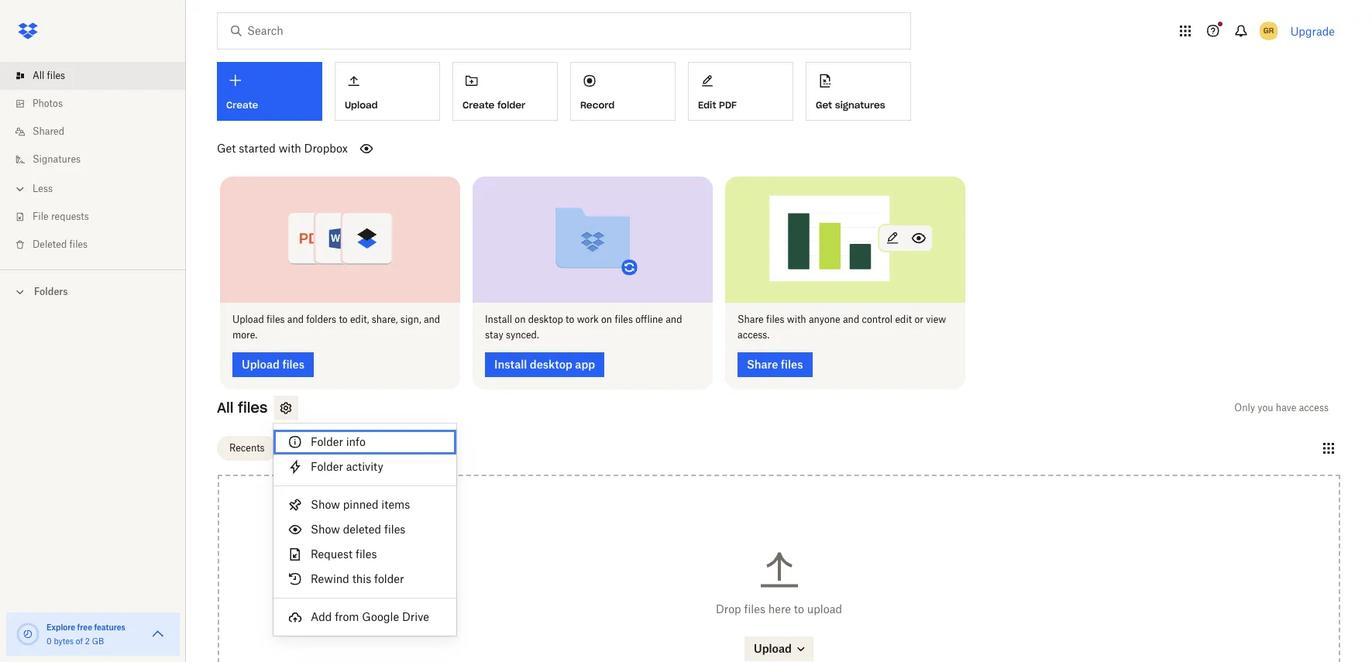 Task type: locate. For each thing, give the bounding box(es) containing it.
files down show deleted files 'menu item'
[[356, 548, 377, 561]]

to for drop files here to upload
[[794, 603, 804, 616]]

view
[[926, 313, 946, 325]]

and left folders
[[287, 313, 304, 325]]

files right upload
[[267, 313, 285, 325]]

0 vertical spatial all
[[33, 70, 44, 81]]

show for show pinned items
[[311, 498, 340, 511]]

0 horizontal spatial get
[[217, 142, 236, 155]]

0 horizontal spatial folder
[[374, 573, 404, 586]]

1 vertical spatial all files
[[217, 399, 268, 417]]

request files menu item
[[274, 542, 456, 567]]

get for get signatures
[[816, 99, 832, 111]]

deleted files
[[33, 239, 88, 250]]

folders
[[34, 286, 68, 298]]

dropbox image
[[12, 15, 43, 46]]

0 vertical spatial folder
[[311, 436, 343, 449]]

all files link
[[12, 62, 186, 90]]

1 horizontal spatial folder
[[498, 99, 526, 111]]

synced.
[[506, 329, 539, 341]]

all files
[[33, 70, 65, 81], [217, 399, 268, 417]]

files
[[47, 70, 65, 81], [69, 239, 88, 250], [267, 313, 285, 325], [615, 313, 633, 325], [766, 313, 785, 325], [238, 399, 268, 417], [384, 523, 406, 536], [356, 548, 377, 561], [744, 603, 766, 616]]

show inside 'menu item'
[[311, 523, 340, 536]]

and inside share files with anyone and control edit or view access.
[[843, 313, 860, 325]]

4 and from the left
[[843, 313, 860, 325]]

drop files here to upload
[[716, 603, 842, 616]]

share
[[738, 313, 764, 325]]

work
[[577, 313, 599, 325]]

or
[[915, 313, 924, 325]]

0 horizontal spatial to
[[339, 313, 348, 325]]

1 vertical spatial show
[[311, 523, 340, 536]]

you
[[1258, 402, 1274, 413]]

0
[[46, 637, 52, 646]]

explore free features 0 bytes of 2 gb
[[46, 623, 125, 646]]

all files up the photos
[[33, 70, 65, 81]]

shared link
[[12, 118, 186, 146]]

1 vertical spatial get
[[217, 142, 236, 155]]

files right the share
[[766, 313, 785, 325]]

shared
[[33, 126, 64, 137]]

share files with anyone and control edit or view access.
[[738, 313, 946, 341]]

this
[[352, 573, 371, 586]]

to inside "upload files and folders to edit, share, sign, and more."
[[339, 313, 348, 325]]

only you have access
[[1235, 402, 1329, 413]]

more.
[[232, 329, 257, 341]]

0 vertical spatial folder
[[498, 99, 526, 111]]

get
[[816, 99, 832, 111], [217, 142, 236, 155]]

create folder
[[463, 99, 526, 111]]

files inside 'menu item'
[[384, 523, 406, 536]]

folder for folder activity
[[311, 460, 343, 474]]

all files list item
[[0, 62, 186, 90]]

1 vertical spatial with
[[787, 313, 806, 325]]

0 horizontal spatial with
[[279, 142, 301, 155]]

to right here
[[794, 603, 804, 616]]

add
[[311, 611, 332, 624]]

pdf
[[719, 99, 737, 111]]

pinned
[[343, 498, 379, 511]]

folder info menu item
[[274, 430, 456, 455]]

edit pdf button
[[688, 62, 794, 121]]

0 vertical spatial show
[[311, 498, 340, 511]]

to inside install on desktop to work on files offline and stay synced.
[[566, 313, 575, 325]]

1 folder from the top
[[311, 436, 343, 449]]

show inside menu item
[[311, 498, 340, 511]]

install
[[485, 313, 512, 325]]

1 horizontal spatial with
[[787, 313, 806, 325]]

0 vertical spatial all files
[[33, 70, 65, 81]]

1 vertical spatial folder
[[311, 460, 343, 474]]

photos
[[33, 98, 63, 109]]

folder inside menu item
[[311, 460, 343, 474]]

all files up recents
[[217, 399, 268, 417]]

0 horizontal spatial all
[[33, 70, 44, 81]]

folder
[[498, 99, 526, 111], [374, 573, 404, 586]]

0 vertical spatial get
[[816, 99, 832, 111]]

to
[[339, 313, 348, 325], [566, 313, 575, 325], [794, 603, 804, 616]]

folder left info
[[311, 436, 343, 449]]

upgrade
[[1291, 24, 1335, 38]]

2 on from the left
[[601, 313, 612, 325]]

folder
[[311, 436, 343, 449], [311, 460, 343, 474]]

0 horizontal spatial on
[[515, 313, 526, 325]]

1 horizontal spatial get
[[816, 99, 832, 111]]

folder inside menu item
[[374, 573, 404, 586]]

folder right create
[[498, 99, 526, 111]]

and right sign,
[[424, 313, 440, 325]]

2 show from the top
[[311, 523, 340, 536]]

upgrade link
[[1291, 24, 1335, 38]]

get left the started
[[217, 142, 236, 155]]

get left signatures
[[816, 99, 832, 111]]

2 folder from the top
[[311, 460, 343, 474]]

1 horizontal spatial all
[[217, 399, 234, 417]]

have
[[1276, 402, 1297, 413]]

1 show from the top
[[311, 498, 340, 511]]

edit
[[895, 313, 912, 325]]

to left edit,
[[339, 313, 348, 325]]

with inside share files with anyone and control edit or view access.
[[787, 313, 806, 325]]

folder down the starred
[[311, 460, 343, 474]]

with
[[279, 142, 301, 155], [787, 313, 806, 325]]

less image
[[12, 181, 28, 197]]

deleted
[[343, 523, 381, 536]]

0 horizontal spatial all files
[[33, 70, 65, 81]]

files left here
[[744, 603, 766, 616]]

record button
[[570, 62, 676, 121]]

edit pdf
[[698, 99, 737, 111]]

show deleted files
[[311, 523, 406, 536]]

get inside "button"
[[816, 99, 832, 111]]

files left offline
[[615, 313, 633, 325]]

list
[[0, 53, 186, 270]]

photos link
[[12, 90, 186, 118]]

create
[[463, 99, 495, 111]]

access.
[[738, 329, 770, 341]]

quota usage element
[[15, 622, 40, 647]]

2
[[85, 637, 90, 646]]

3 and from the left
[[666, 313, 682, 325]]

add from google drive menu item
[[274, 605, 456, 630]]

all up recents
[[217, 399, 234, 417]]

with for started
[[279, 142, 301, 155]]

folder settings image
[[277, 399, 296, 417]]

info
[[346, 436, 366, 449]]

and right offline
[[666, 313, 682, 325]]

offline
[[636, 313, 663, 325]]

bytes
[[54, 637, 74, 646]]

on
[[515, 313, 526, 325], [601, 313, 612, 325]]

drive
[[402, 611, 429, 624]]

to left the work
[[566, 313, 575, 325]]

show
[[311, 498, 340, 511], [311, 523, 340, 536]]

list containing all files
[[0, 53, 186, 270]]

signatures
[[33, 153, 81, 165]]

files up the photos
[[47, 70, 65, 81]]

only
[[1235, 402, 1255, 413]]

file requests
[[33, 211, 89, 222]]

and
[[287, 313, 304, 325], [424, 313, 440, 325], [666, 313, 682, 325], [843, 313, 860, 325]]

install on desktop to work on files offline and stay synced.
[[485, 313, 682, 341]]

less
[[33, 183, 53, 195]]

files inside list item
[[47, 70, 65, 81]]

show up request
[[311, 523, 340, 536]]

all up the photos
[[33, 70, 44, 81]]

deleted files link
[[12, 231, 186, 259]]

signatures link
[[12, 146, 186, 174]]

folder inside button
[[498, 99, 526, 111]]

folder inside menu item
[[311, 436, 343, 449]]

get for get started with dropbox
[[217, 142, 236, 155]]

0 vertical spatial with
[[279, 142, 301, 155]]

on right the work
[[601, 313, 612, 325]]

1 horizontal spatial on
[[601, 313, 612, 325]]

all
[[33, 70, 44, 81], [217, 399, 234, 417]]

1 and from the left
[[287, 313, 304, 325]]

starred
[[296, 443, 329, 454]]

from
[[335, 611, 359, 624]]

on up synced.
[[515, 313, 526, 325]]

files inside install on desktop to work on files offline and stay synced.
[[615, 313, 633, 325]]

rewind this folder menu item
[[274, 567, 456, 592]]

1 vertical spatial folder
[[374, 573, 404, 586]]

files down items
[[384, 523, 406, 536]]

with right the started
[[279, 142, 301, 155]]

show left pinned
[[311, 498, 340, 511]]

with left anyone
[[787, 313, 806, 325]]

1 horizontal spatial to
[[566, 313, 575, 325]]

folder right this
[[374, 573, 404, 586]]

and left control
[[843, 313, 860, 325]]

2 horizontal spatial to
[[794, 603, 804, 616]]

1 vertical spatial all
[[217, 399, 234, 417]]



Task type: vqa. For each thing, say whether or not it's contained in the screenshot.
vacation associated with Vacation Pictures
no



Task type: describe. For each thing, give the bounding box(es) containing it.
request files
[[311, 548, 377, 561]]

free
[[77, 623, 92, 632]]

record
[[580, 99, 615, 111]]

here
[[769, 603, 791, 616]]

folder info
[[311, 436, 366, 449]]

get signatures
[[816, 99, 886, 111]]

all inside all files link
[[33, 70, 44, 81]]

1 on from the left
[[515, 313, 526, 325]]

folder activity menu item
[[274, 455, 456, 480]]

show pinned items
[[311, 498, 410, 511]]

items
[[382, 498, 410, 511]]

1 horizontal spatial all files
[[217, 399, 268, 417]]

features
[[94, 623, 125, 632]]

files inside "upload files and folders to edit, share, sign, and more."
[[267, 313, 285, 325]]

files left folder settings icon
[[238, 399, 268, 417]]

started
[[239, 142, 276, 155]]

folder activity
[[311, 460, 383, 474]]

show for show deleted files
[[311, 523, 340, 536]]

create folder button
[[453, 62, 558, 121]]

rewind this folder
[[311, 573, 404, 586]]

sign,
[[401, 313, 421, 325]]

drop
[[716, 603, 741, 616]]

files inside share files with anyone and control edit or view access.
[[766, 313, 785, 325]]

files right deleted
[[69, 239, 88, 250]]

show deleted files menu item
[[274, 518, 456, 542]]

with for files
[[787, 313, 806, 325]]

upload
[[807, 603, 842, 616]]

folders
[[306, 313, 336, 325]]

of
[[76, 637, 83, 646]]

starred button
[[283, 436, 342, 461]]

deleted
[[33, 239, 67, 250]]

edit
[[698, 99, 716, 111]]

recents button
[[217, 436, 277, 461]]

upload files and folders to edit, share, sign, and more.
[[232, 313, 440, 341]]

folder for folder info
[[311, 436, 343, 449]]

anyone
[[809, 313, 841, 325]]

requests
[[51, 211, 89, 222]]

add from google drive
[[311, 611, 429, 624]]

share,
[[372, 313, 398, 325]]

edit,
[[350, 313, 369, 325]]

desktop
[[528, 313, 563, 325]]

recents
[[229, 443, 265, 454]]

control
[[862, 313, 893, 325]]

google
[[362, 611, 399, 624]]

request
[[311, 548, 353, 561]]

file requests link
[[12, 203, 186, 231]]

dropbox
[[304, 142, 348, 155]]

folders button
[[0, 280, 186, 303]]

stay
[[485, 329, 503, 341]]

activity
[[346, 460, 383, 474]]

get started with dropbox
[[217, 142, 348, 155]]

get signatures button
[[806, 62, 911, 121]]

and inside install on desktop to work on files offline and stay synced.
[[666, 313, 682, 325]]

signatures
[[835, 99, 886, 111]]

upload
[[232, 313, 264, 325]]

file
[[33, 211, 49, 222]]

to for install on desktop to work on files offline and stay synced.
[[566, 313, 575, 325]]

2 and from the left
[[424, 313, 440, 325]]

rewind
[[311, 573, 349, 586]]

show pinned items menu item
[[274, 493, 456, 518]]

gb
[[92, 637, 104, 646]]

access
[[1299, 402, 1329, 413]]

explore
[[46, 623, 75, 632]]

files inside menu item
[[356, 548, 377, 561]]

all files inside list item
[[33, 70, 65, 81]]



